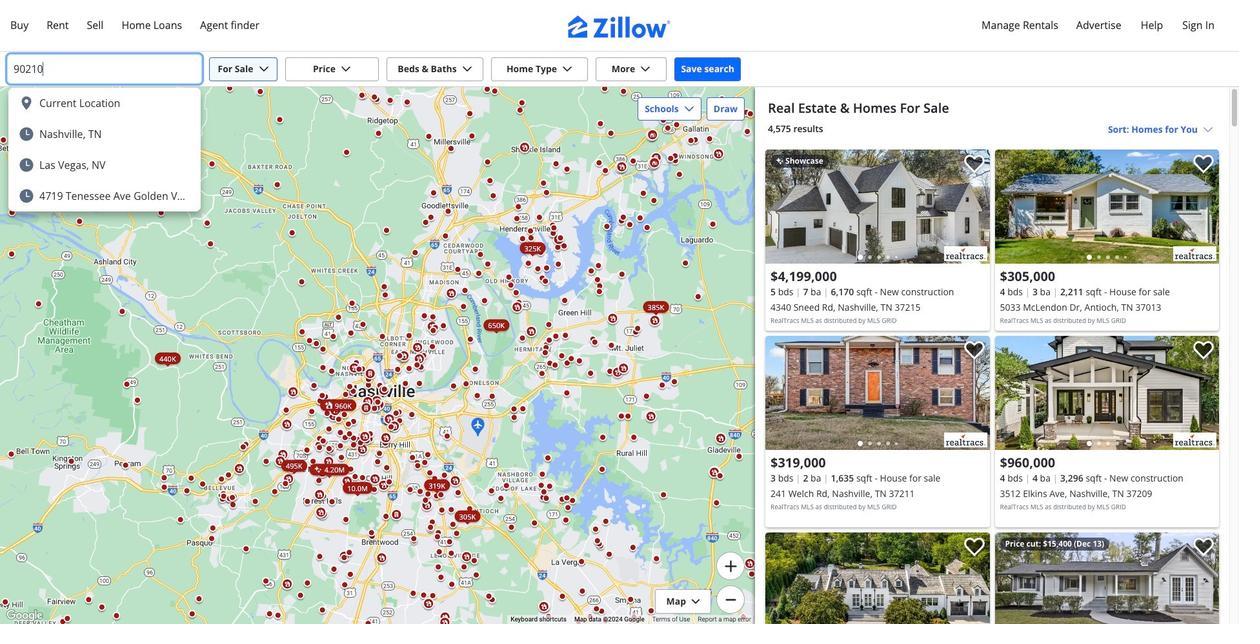 Task type: locate. For each thing, give the bounding box(es) containing it.
list box inside filters element
[[8, 88, 249, 212]]

main content
[[755, 87, 1230, 625]]

option
[[8, 88, 201, 119], [8, 119, 201, 150], [8, 150, 201, 181], [8, 181, 249, 212]]

realtracs mls as distributed by mls grid image for "241 welch rd, nashville, tn 37211" image
[[944, 433, 987, 448]]

property images, use arrow keys to navigate, image 1 of 28 group
[[995, 533, 1219, 625]]

5033 mclendon dr, antioch, tn 37013 image
[[995, 150, 1219, 264]]

2 option from the top
[[8, 119, 201, 150]]

4 option from the top
[[8, 181, 249, 212]]

City, Neighborhood, ZIP, Address text field
[[14, 59, 190, 79]]

google image
[[3, 608, 46, 625]]

list box
[[8, 88, 249, 212]]

realtracs mls as distributed by mls grid image for the 5033 mclendon dr, antioch, tn 37013 image
[[1174, 247, 1217, 261]]

property images, use arrow keys to navigate, image 1 of 29 group
[[995, 150, 1219, 267]]

realtracs mls as distributed by mls grid image
[[944, 247, 987, 261], [1174, 247, 1217, 261], [944, 433, 987, 448], [1174, 433, 1217, 448]]

zillow logo image
[[568, 15, 671, 38]]

main navigation
[[0, 0, 1239, 52]]

3 option from the top
[[8, 150, 201, 181]]



Task type: vqa. For each thing, say whether or not it's contained in the screenshot.
Map region
yes



Task type: describe. For each thing, give the bounding box(es) containing it.
map region
[[0, 49, 826, 625]]

5919 old harding pike, nashville, tn 37205 image
[[995, 533, 1219, 625]]

4340 sneed rd, nashville, tn 37215 image
[[766, 150, 990, 264]]

property images, use arrow keys to navigate, image 1 of 69 group
[[766, 150, 990, 267]]

1 option from the top
[[8, 88, 201, 119]]

4909 granny white pike, nashville, tn 37220 image
[[766, 533, 990, 625]]

realtracs mls as distributed by mls grid image for 3512 elkins ave, nashville, tn 37209 image
[[1174, 433, 1217, 448]]

3512 elkins ave, nashville, tn 37209 image
[[995, 336, 1219, 451]]

filters element
[[0, 52, 1239, 212]]

241 welch rd, nashville, tn 37211 image
[[766, 336, 990, 451]]

property images, use arrow keys to navigate, image 1 of 19 group
[[766, 336, 990, 454]]

property images, use arrow keys to navigate, image 1 of 70 group
[[766, 533, 990, 625]]

property images, use arrow keys to navigate, image 1 of 39 group
[[995, 336, 1219, 454]]



